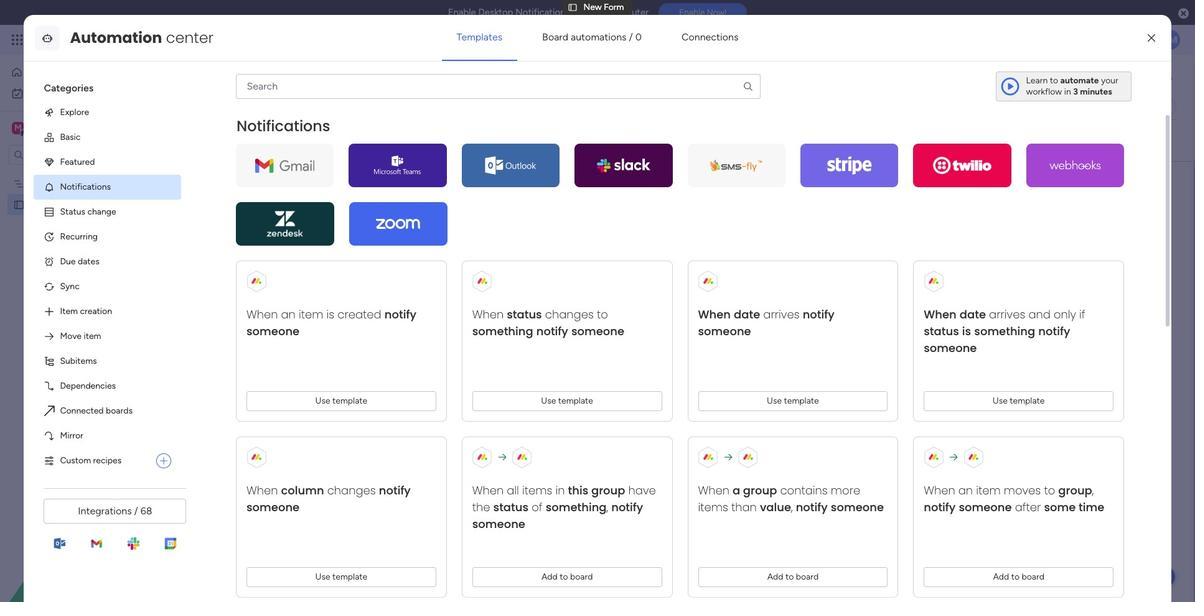 Task type: locate. For each thing, give the bounding box(es) containing it.
changes for status
[[545, 307, 594, 322]]

items inside contains more items than
[[698, 500, 729, 515]]

new right "public board" 'icon'
[[29, 199, 47, 210]]

explore option
[[34, 100, 181, 125]]

when inside when an item is created notify someone
[[247, 307, 278, 322]]

1 horizontal spatial work
[[101, 32, 123, 47]]

1 vertical spatial form
[[759, 264, 795, 285]]

arrives inside when date arrives   and only if status is something notify someone
[[989, 307, 1026, 322]]

1 horizontal spatial changes
[[545, 307, 594, 322]]

1 horizontal spatial new form
[[189, 64, 286, 92]]

1 vertical spatial form
[[236, 64, 286, 92]]

let's
[[564, 264, 595, 285]]

copy
[[1086, 134, 1107, 145]]

0 vertical spatial item
[[299, 307, 324, 322]]

0 horizontal spatial your
[[723, 264, 755, 285]]

use template for is
[[993, 396, 1045, 406]]

form up when date arrives notify someone
[[759, 264, 795, 285]]

1 horizontal spatial notifications
[[237, 116, 331, 136]]

1 horizontal spatial item
[[299, 307, 324, 322]]

item
[[299, 307, 324, 322], [84, 331, 101, 342], [976, 483, 1001, 499]]

categories list box
[[34, 72, 191, 474]]

new down see plans icon
[[189, 64, 231, 92]]

1 horizontal spatial board
[[796, 572, 819, 583]]

form
[[604, 2, 624, 12], [236, 64, 286, 92], [50, 199, 70, 210]]

than
[[732, 500, 757, 515]]

2 vertical spatial status
[[494, 500, 529, 515]]

show board description image
[[295, 72, 310, 85]]

build form
[[657, 312, 702, 324]]

0 horizontal spatial date
[[734, 307, 760, 322]]

templates button
[[442, 22, 517, 52]]

items down when a group
[[698, 500, 729, 515]]

2 horizontal spatial ,
[[1093, 483, 1094, 499]]

item inside when an item is created notify someone
[[299, 307, 324, 322]]

1 group from the left
[[592, 483, 626, 499]]

form left the show board description image
[[236, 64, 286, 92]]

build form button
[[647, 306, 712, 331]]

when
[[247, 307, 278, 322], [473, 307, 504, 322], [698, 307, 731, 322], [924, 307, 957, 322], [247, 483, 278, 499], [473, 483, 504, 499], [698, 483, 730, 499], [924, 483, 956, 499]]

0 horizontal spatial arrives
[[764, 307, 800, 322]]

move item option
[[34, 324, 181, 349]]

Search for a column type search field
[[236, 74, 760, 99]]

1 vertical spatial in
[[556, 483, 565, 499]]

0 horizontal spatial by
[[291, 134, 302, 146]]

,
[[1093, 483, 1094, 499], [607, 500, 608, 515], [791, 500, 793, 515]]

1 horizontal spatial add
[[768, 572, 784, 583]]

0 horizontal spatial items
[[522, 483, 553, 499]]

0 vertical spatial an
[[281, 307, 296, 322]]

, down contains
[[791, 500, 793, 515]]

see plans image
[[206, 33, 218, 47]]

0 vertical spatial your
[[1101, 75, 1118, 86]]

0 horizontal spatial notifications
[[60, 182, 111, 192]]

2 vertical spatial form
[[681, 312, 702, 324]]

items for in
[[522, 483, 553, 499]]

2 arrives from the left
[[989, 307, 1026, 322]]

1 vertical spatial work
[[43, 88, 62, 98]]

1 horizontal spatial items
[[698, 500, 729, 515]]

someone inside when date arrives notify someone
[[698, 324, 751, 339]]

/ for invite / 1
[[1137, 73, 1140, 83]]

add to board for of
[[542, 572, 593, 583]]

recurring
[[60, 231, 98, 242]]

0 horizontal spatial board
[[570, 572, 593, 583]]

an for is
[[281, 307, 296, 322]]

1 board from the left
[[570, 572, 593, 583]]

1 arrives from the left
[[764, 307, 800, 322]]

when inside when date arrives notify someone
[[698, 307, 731, 322]]

0 horizontal spatial new
[[29, 199, 47, 210]]

add
[[542, 572, 558, 583], [768, 572, 784, 583], [993, 572, 1009, 583]]

when date arrives notify someone
[[698, 307, 835, 339]]

notifications
[[516, 7, 570, 18], [237, 116, 331, 136], [60, 182, 111, 192]]

new form down see plans icon
[[189, 64, 286, 92]]

someone inside when an item is created notify someone
[[247, 324, 300, 339]]

changes down let's in the top left of the page
[[545, 307, 594, 322]]

0 horizontal spatial form
[[681, 312, 702, 324]]

1 add from the left
[[542, 572, 558, 583]]

custom recipes option
[[34, 449, 152, 474]]

2 add from the left
[[768, 572, 784, 583]]

copy form link button
[[1063, 130, 1148, 150]]

notifications up board
[[516, 7, 570, 18]]

item inside when an item moves to group , notify someone after some time
[[976, 483, 1001, 499]]

1 horizontal spatial enable
[[679, 8, 705, 18]]

date inside when date arrives   and only if status is something notify someone
[[960, 307, 986, 322]]

when for when status changes   to something notify someone
[[473, 307, 504, 322]]

0 horizontal spatial ,
[[607, 500, 608, 515]]

notifications down the show board description image
[[237, 116, 331, 136]]

boards
[[106, 406, 133, 416]]

1 horizontal spatial is
[[963, 324, 971, 339]]

changes right "column"
[[327, 483, 376, 499]]

start
[[599, 264, 633, 285]]

when inside when date arrives   and only if status is something notify someone
[[924, 307, 957, 322]]

2 horizontal spatial notifications
[[516, 7, 570, 18]]

0 vertical spatial by
[[291, 134, 302, 146]]

2 horizontal spatial item
[[976, 483, 1001, 499]]

1 horizontal spatial add to board button
[[698, 568, 888, 588]]

1 horizontal spatial your
[[1101, 75, 1118, 86]]

/ inside button
[[629, 31, 633, 43]]

item left the moves
[[976, 483, 1001, 499]]

enable left now!
[[679, 8, 705, 18]]

0 vertical spatial items
[[522, 483, 553, 499]]

form left link
[[1109, 134, 1128, 145]]

0 vertical spatial status
[[507, 307, 542, 322]]

when for when a group
[[698, 483, 730, 499]]

1 vertical spatial changes
[[327, 483, 376, 499]]

0 horizontal spatial /
[[134, 505, 138, 517]]

your up "minutes"
[[1101, 75, 1118, 86]]

management
[[60, 178, 111, 189]]

3 add to board from the left
[[993, 572, 1045, 583]]

arrives inside when date arrives notify someone
[[764, 307, 800, 322]]

copy form link
[[1086, 134, 1143, 145]]

1 vertical spatial status
[[924, 324, 959, 339]]

3 group from the left
[[1059, 483, 1093, 499]]

1 vertical spatial is
[[963, 324, 971, 339]]

0 horizontal spatial enable
[[448, 7, 476, 18]]

item left created
[[299, 307, 324, 322]]

group up value
[[743, 483, 777, 499]]

/ inside button
[[134, 505, 138, 517]]

notifications option
[[34, 175, 181, 200]]

status change
[[60, 207, 116, 217]]

when date arrives   and only if status is something notify someone
[[924, 307, 1086, 356]]

items up of
[[522, 483, 553, 499]]

learn
[[1026, 75, 1048, 86]]

arrives for and
[[989, 307, 1026, 322]]

use template for someone
[[767, 396, 819, 406]]

use
[[316, 396, 331, 406], [541, 396, 556, 406], [767, 396, 782, 406], [993, 396, 1008, 406], [316, 572, 331, 583]]

when for when all items in this group
[[473, 483, 504, 499]]

/ left 68
[[134, 505, 138, 517]]

new form up automations
[[584, 2, 624, 12]]

mirror option
[[34, 424, 181, 449]]

template for someone
[[784, 396, 819, 406]]

1 vertical spatial items
[[698, 500, 729, 515]]

home
[[27, 67, 51, 77]]

basic option
[[34, 125, 181, 150]]

enable inside button
[[679, 8, 705, 18]]

2 vertical spatial new
[[29, 199, 47, 210]]

is
[[327, 307, 335, 322], [963, 324, 971, 339]]

2 add to board from the left
[[768, 572, 819, 583]]

activity button
[[1026, 68, 1085, 88]]

group inside when an item moves to group , notify someone after some time
[[1059, 483, 1093, 499]]

in left "this" at the bottom left of the page
[[556, 483, 565, 499]]

1 vertical spatial item
[[84, 331, 101, 342]]

item right move
[[84, 331, 101, 342]]

activity
[[1031, 73, 1061, 83]]

2 board from the left
[[796, 572, 819, 583]]

work inside option
[[43, 88, 62, 98]]

0 horizontal spatial is
[[327, 307, 335, 322]]

value , notify someone
[[760, 500, 884, 515]]

3 add from the left
[[993, 572, 1009, 583]]

enable up templates
[[448, 7, 476, 18]]

form down project management
[[50, 199, 70, 210]]

is inside when date arrives   and only if status is something notify someone
[[963, 324, 971, 339]]

items
[[522, 483, 553, 499], [698, 500, 729, 515]]

2 horizontal spatial new
[[584, 2, 602, 12]]

have
[[629, 483, 656, 499]]

1 vertical spatial /
[[1137, 73, 1140, 83]]

work for my
[[43, 88, 62, 98]]

lottie animation image
[[0, 477, 159, 603]]

my work option
[[7, 83, 151, 103]]

only
[[1054, 307, 1077, 322]]

/
[[629, 31, 633, 43], [1137, 73, 1140, 83], [134, 505, 138, 517]]

invite / 1 button
[[1090, 68, 1152, 88]]

0 vertical spatial in
[[1064, 86, 1071, 97]]

when for when column changes notify someone
[[247, 483, 278, 499]]

None search field
[[236, 74, 760, 99]]

sync
[[60, 281, 80, 292]]

changes inside the when column changes notify someone
[[327, 483, 376, 499]]

search image
[[742, 81, 754, 92]]

someone inside when an item moves to group , notify someone after some time
[[959, 500, 1012, 515]]

2 horizontal spatial add to board button
[[924, 568, 1114, 588]]

board for notify
[[796, 572, 819, 583]]

0 vertical spatial changes
[[545, 307, 594, 322]]

computer
[[606, 7, 649, 18]]

1 horizontal spatial by
[[637, 264, 655, 285]]

0 horizontal spatial an
[[281, 307, 296, 322]]

use template for notify
[[541, 396, 593, 406]]

/ inside 'button'
[[1137, 73, 1140, 83]]

1 horizontal spatial date
[[960, 307, 986, 322]]

2 vertical spatial item
[[976, 483, 1001, 499]]

1 horizontal spatial something
[[546, 500, 607, 515]]

add to board button
[[473, 568, 662, 588], [698, 568, 888, 588], [924, 568, 1114, 588]]

when inside the when column changes notify someone
[[247, 483, 278, 499]]

1 horizontal spatial new
[[189, 64, 231, 92]]

notify inside the when column changes notify someone
[[379, 483, 411, 499]]

1 horizontal spatial ,
[[791, 500, 793, 515]]

list box containing project management
[[0, 170, 159, 383]]

in inside your workflow in
[[1064, 86, 1071, 97]]

1 horizontal spatial add to board
[[768, 572, 819, 583]]

0 horizontal spatial something
[[473, 324, 534, 339]]

0 horizontal spatial add to board button
[[473, 568, 662, 588]]

integrate
[[975, 101, 1011, 112]]

3 minutes
[[1073, 86, 1112, 97]]

0 horizontal spatial work
[[43, 88, 62, 98]]

arrives for notify
[[764, 307, 800, 322]]

2 vertical spatial /
[[134, 505, 138, 517]]

0 vertical spatial work
[[101, 32, 123, 47]]

in
[[1064, 86, 1071, 97], [556, 483, 565, 499]]

invite
[[1113, 73, 1135, 83]]

your right building
[[723, 264, 755, 285]]

2 horizontal spatial /
[[1137, 73, 1140, 83]]

home link
[[7, 62, 151, 82]]

subitems option
[[34, 349, 181, 374]]

0 vertical spatial new form
[[584, 2, 624, 12]]

board automations / 0
[[542, 31, 642, 43]]

add to board button for ,
[[698, 568, 888, 588]]

0 horizontal spatial group
[[592, 483, 626, 499]]

changes
[[545, 307, 594, 322], [327, 483, 376, 499]]

created
[[338, 307, 382, 322]]

an inside when an item is created notify someone
[[281, 307, 296, 322]]

1 horizontal spatial arrives
[[989, 307, 1026, 322]]

work right monday
[[101, 32, 123, 47]]

1 date from the left
[[734, 307, 760, 322]]

workspace image
[[12, 121, 24, 135]]

1 add to board button from the left
[[473, 568, 662, 588]]

item for when an item is created notify someone
[[299, 307, 324, 322]]

home option
[[7, 62, 151, 82]]

when inside when an item moves to group , notify someone after some time
[[924, 483, 956, 499]]

board
[[542, 31, 568, 43]]

this
[[568, 483, 589, 499]]

new inside list box
[[29, 199, 47, 210]]

project
[[29, 178, 57, 189]]

, up time
[[1093, 483, 1094, 499]]

work right my
[[43, 88, 62, 98]]

when a group
[[698, 483, 777, 499]]

2 horizontal spatial new form
[[584, 2, 624, 12]]

, inside when an item moves to group , notify someone after some time
[[1093, 483, 1094, 499]]

an inside when an item moves to group , notify someone after some time
[[959, 483, 973, 499]]

2 horizontal spatial something
[[975, 324, 1036, 339]]

help button
[[1132, 567, 1175, 588]]

form right this
[[604, 2, 624, 12]]

option
[[0, 172, 159, 175]]

2 horizontal spatial add
[[993, 572, 1009, 583]]

0 horizontal spatial add
[[542, 572, 558, 583]]

form right build
[[681, 312, 702, 324]]

2 horizontal spatial board
[[1022, 572, 1045, 583]]

form
[[1109, 134, 1128, 145], [759, 264, 795, 285], [681, 312, 702, 324]]

when for when an item moves to group , notify someone after some time
[[924, 483, 956, 499]]

group right "this" at the bottom left of the page
[[592, 483, 626, 499]]

time
[[1079, 500, 1105, 515]]

move item
[[60, 331, 101, 342]]

1 add to board from the left
[[542, 572, 593, 583]]

2 horizontal spatial form
[[1109, 134, 1128, 145]]

changes inside when status changes   to something notify someone
[[545, 307, 594, 322]]

workforms logo image
[[307, 130, 378, 150]]

0 horizontal spatial item
[[84, 331, 101, 342]]

help
[[1142, 571, 1165, 584]]

new up board automations / 0
[[584, 2, 602, 12]]

add to board button for of
[[473, 568, 662, 588]]

New Form field
[[186, 64, 289, 92]]

0 horizontal spatial new form
[[29, 199, 70, 210]]

group up some
[[1059, 483, 1093, 499]]

0 vertical spatial /
[[629, 31, 633, 43]]

0 horizontal spatial in
[[556, 483, 565, 499]]

0 vertical spatial is
[[327, 307, 335, 322]]

new form down project
[[29, 199, 70, 210]]

template
[[333, 396, 368, 406], [558, 396, 593, 406], [784, 396, 819, 406], [1010, 396, 1045, 406], [333, 572, 368, 583]]

building
[[659, 264, 719, 285]]

on
[[572, 7, 585, 18]]

dependencies option
[[34, 374, 181, 399]]

in left 3
[[1064, 86, 1071, 97]]

sync option
[[34, 274, 181, 299]]

list box
[[0, 170, 159, 383]]

public board image
[[13, 199, 25, 210]]

item creation option
[[34, 299, 181, 324]]

2 vertical spatial form
[[50, 199, 70, 210]]

/ left 1
[[1137, 73, 1140, 83]]

group
[[592, 483, 626, 499], [743, 483, 777, 499], [1059, 483, 1093, 499]]

0 horizontal spatial add to board
[[542, 572, 593, 583]]

1 vertical spatial your
[[723, 264, 755, 285]]

2 horizontal spatial form
[[604, 2, 624, 12]]

enable for enable desktop notifications on this computer
[[448, 7, 476, 18]]

add to board for ,
[[768, 572, 819, 583]]

when inside when status changes   to something notify someone
[[473, 307, 504, 322]]

2 add to board button from the left
[[698, 568, 888, 588]]

moves
[[1004, 483, 1041, 499]]

use template
[[316, 396, 368, 406], [541, 396, 593, 406], [767, 396, 819, 406], [993, 396, 1045, 406], [316, 572, 368, 583]]

0 vertical spatial form
[[604, 2, 624, 12]]

item creation
[[60, 306, 112, 317]]

learn to automate
[[1026, 75, 1099, 86]]

0 horizontal spatial changes
[[327, 483, 376, 499]]

by right start
[[637, 264, 655, 285]]

your
[[1101, 75, 1118, 86], [723, 264, 755, 285]]

3
[[1073, 86, 1078, 97]]

this
[[587, 7, 604, 18]]

2 horizontal spatial group
[[1059, 483, 1093, 499]]

all
[[507, 483, 519, 499]]

1 vertical spatial an
[[959, 483, 973, 499]]

1 horizontal spatial in
[[1064, 86, 1071, 97]]

1 horizontal spatial an
[[959, 483, 973, 499]]

notifications up status change
[[60, 182, 111, 192]]

when for when date arrives notify someone
[[698, 307, 731, 322]]

date inside when date arrives notify someone
[[734, 307, 760, 322]]

/ left 0 at top right
[[629, 31, 633, 43]]

work
[[101, 32, 123, 47], [43, 88, 62, 98]]

2 horizontal spatial add to board
[[993, 572, 1045, 583]]

to inside when status changes   to something notify someone
[[597, 307, 608, 322]]

featured
[[60, 157, 95, 167]]

automate button
[[1079, 97, 1145, 117]]

powered by
[[250, 134, 302, 146]]

2 date from the left
[[960, 307, 986, 322]]

notify
[[385, 307, 417, 322], [803, 307, 835, 322], [537, 324, 568, 339], [1039, 324, 1071, 339], [379, 483, 411, 499], [612, 500, 643, 515], [796, 500, 828, 515], [924, 500, 956, 515]]

1 horizontal spatial group
[[743, 483, 777, 499]]

by right powered
[[291, 134, 302, 146]]

, down when all items in this group
[[607, 500, 608, 515]]

2 vertical spatial notifications
[[60, 182, 111, 192]]



Task type: vqa. For each thing, say whether or not it's contained in the screenshot.
Items related to than
yes



Task type: describe. For each thing, give the bounding box(es) containing it.
monday work management
[[55, 32, 193, 47]]

explore
[[60, 107, 89, 118]]

status inside the status of something , notify someone
[[494, 500, 529, 515]]

status of something , notify someone
[[473, 500, 643, 532]]

form for build form
[[681, 312, 702, 324]]

group for when all items in this group
[[592, 483, 626, 499]]

when status changes   to something notify someone
[[473, 307, 625, 339]]

notify inside when date arrives notify someone
[[803, 307, 835, 322]]

recipes
[[93, 456, 122, 466]]

automations
[[571, 31, 627, 43]]

after
[[1015, 500, 1041, 515]]

2 vertical spatial new form
[[29, 199, 70, 210]]

workspace
[[53, 122, 102, 134]]

the
[[473, 500, 490, 515]]

form inside list box
[[50, 199, 70, 210]]

when an item moves to group , notify someone after some time
[[924, 483, 1105, 515]]

item for when an item moves to group , notify someone after some time
[[976, 483, 1001, 499]]

someone inside when status changes   to something notify someone
[[572, 324, 625, 339]]

to inside when an item moves to group , notify someone after some time
[[1044, 483, 1056, 499]]

some
[[1044, 500, 1076, 515]]

desktop
[[478, 7, 513, 18]]

integrations
[[78, 505, 132, 517]]

your workflow in
[[1026, 75, 1118, 97]]

, inside the status of something , notify someone
[[607, 500, 608, 515]]

templates
[[457, 31, 502, 43]]

integrate button
[[954, 94, 1074, 120]]

/ for integrations / 68
[[134, 505, 138, 517]]

basic
[[60, 132, 81, 142]]

more
[[831, 483, 861, 499]]

1
[[1142, 73, 1146, 83]]

dependencies
[[60, 381, 116, 391]]

someone inside the status of something , notify someone
[[473, 517, 526, 532]]

use template button for someone
[[698, 391, 888, 411]]

something inside when status changes   to something notify someone
[[473, 324, 534, 339]]

management
[[126, 32, 193, 47]]

work for monday
[[101, 32, 123, 47]]

add for of
[[542, 572, 558, 583]]

add to favorites image
[[316, 72, 329, 84]]

m
[[14, 123, 22, 133]]

categories heading
[[34, 72, 181, 100]]

1 vertical spatial new
[[189, 64, 231, 92]]

due
[[60, 256, 76, 267]]

item inside option
[[84, 331, 101, 342]]

enable desktop notifications on this computer
[[448, 7, 649, 18]]

when for when date arrives   and only if status is something notify someone
[[924, 307, 957, 322]]

when column changes notify someone
[[247, 483, 411, 515]]

due dates
[[60, 256, 99, 267]]

someone inside when date arrives   and only if status is something notify someone
[[924, 340, 977, 356]]

dapulse close image
[[1178, 7, 1189, 20]]

my work
[[29, 88, 62, 98]]

1 horizontal spatial form
[[759, 264, 795, 285]]

item
[[60, 306, 78, 317]]

1 vertical spatial notifications
[[237, 116, 331, 136]]

automate
[[1101, 101, 1140, 112]]

notify inside when status changes   to something notify someone
[[537, 324, 568, 339]]

subitems
[[60, 356, 97, 367]]

invite / 1
[[1113, 73, 1146, 83]]

form for copy form link
[[1109, 134, 1128, 145]]

use template button for notify
[[473, 391, 662, 411]]

of
[[532, 500, 543, 515]]

categories
[[44, 82, 94, 94]]

contains more items than
[[698, 483, 861, 515]]

custom recipes
[[60, 456, 122, 466]]

status inside when date arrives   and only if status is something notify someone
[[924, 324, 959, 339]]

collapse board header image
[[1163, 102, 1173, 112]]

connections
[[682, 31, 739, 43]]

column
[[281, 483, 324, 499]]

use for is
[[993, 396, 1008, 406]]

notifications inside option
[[60, 182, 111, 192]]

and
[[1029, 307, 1051, 322]]

custom
[[60, 456, 91, 466]]

2 group from the left
[[743, 483, 777, 499]]

add for ,
[[768, 572, 784, 583]]

something inside when date arrives   and only if status is something notify someone
[[975, 324, 1036, 339]]

status inside when status changes   to something notify someone
[[507, 307, 542, 322]]

connected
[[60, 406, 104, 416]]

is inside when an item is created notify someone
[[327, 307, 335, 322]]

automate
[[1060, 75, 1099, 86]]

now!
[[707, 8, 727, 18]]

let's start by building your form
[[564, 264, 795, 285]]

board automations / 0 button
[[527, 22, 657, 52]]

workspace selection element
[[12, 121, 104, 137]]

connected boards option
[[34, 399, 181, 424]]

value
[[760, 500, 791, 515]]

lottie animation element
[[0, 477, 159, 603]]

integrations / 68 button
[[44, 499, 186, 524]]

jeremy miller image
[[1160, 30, 1180, 50]]

group for when an item moves to group , notify someone after some time
[[1059, 483, 1093, 499]]

automation
[[70, 27, 162, 48]]

use for someone
[[767, 396, 782, 406]]

date for when date arrives   and only if status is something notify someone
[[960, 307, 986, 322]]

template for is
[[1010, 396, 1045, 406]]

something inside the status of something , notify someone
[[546, 500, 607, 515]]

template for notify
[[558, 396, 593, 406]]

center
[[166, 27, 214, 48]]

68
[[140, 505, 152, 517]]

notify inside when an item is created notify someone
[[385, 307, 417, 322]]

link
[[1130, 134, 1143, 145]]

notify inside the status of something , notify someone
[[612, 500, 643, 515]]

your inside your workflow in
[[1101, 75, 1118, 86]]

build
[[657, 312, 679, 324]]

mirror
[[60, 431, 83, 441]]

notify inside when an item moves to group , notify someone after some time
[[924, 500, 956, 515]]

someone inside the when column changes notify someone
[[247, 500, 300, 515]]

0
[[635, 31, 642, 43]]

1 horizontal spatial form
[[236, 64, 286, 92]]

have the
[[473, 483, 656, 515]]

status
[[60, 207, 85, 217]]

date for when date arrives notify someone
[[734, 307, 760, 322]]

use template button for is
[[924, 391, 1114, 411]]

creation
[[80, 306, 112, 317]]

recurring option
[[34, 225, 181, 250]]

3 board from the left
[[1022, 572, 1045, 583]]

contains
[[780, 483, 828, 499]]

items for than
[[698, 500, 729, 515]]

due dates option
[[34, 250, 181, 274]]

when for when an item is created notify someone
[[247, 307, 278, 322]]

featured option
[[34, 150, 181, 175]]

notify inside when date arrives   and only if status is something notify someone
[[1039, 324, 1071, 339]]

board for something
[[570, 572, 593, 583]]

main
[[29, 122, 50, 134]]

Search in workspace field
[[26, 148, 104, 162]]

use for notify
[[541, 396, 556, 406]]

project management
[[29, 178, 111, 189]]

my work link
[[7, 83, 151, 103]]

select product image
[[11, 34, 24, 46]]

if
[[1080, 307, 1086, 322]]

monday
[[55, 32, 98, 47]]

3 add to board button from the left
[[924, 568, 1114, 588]]

change
[[87, 207, 116, 217]]

connected boards
[[60, 406, 133, 416]]

enable for enable now!
[[679, 8, 705, 18]]

workflow
[[1026, 86, 1062, 97]]

minutes
[[1080, 86, 1112, 97]]

status change option
[[34, 200, 181, 225]]

my
[[29, 88, 41, 98]]

move
[[60, 331, 82, 342]]

enable now! button
[[659, 3, 747, 22]]

an for moves
[[959, 483, 973, 499]]

connections button
[[667, 22, 753, 52]]

1 vertical spatial new form
[[189, 64, 286, 92]]

a
[[733, 483, 741, 499]]

0 vertical spatial new
[[584, 2, 602, 12]]

integrations / 68
[[78, 505, 152, 517]]

changes for column
[[327, 483, 376, 499]]

0 vertical spatial notifications
[[516, 7, 570, 18]]

1 vertical spatial by
[[637, 264, 655, 285]]



